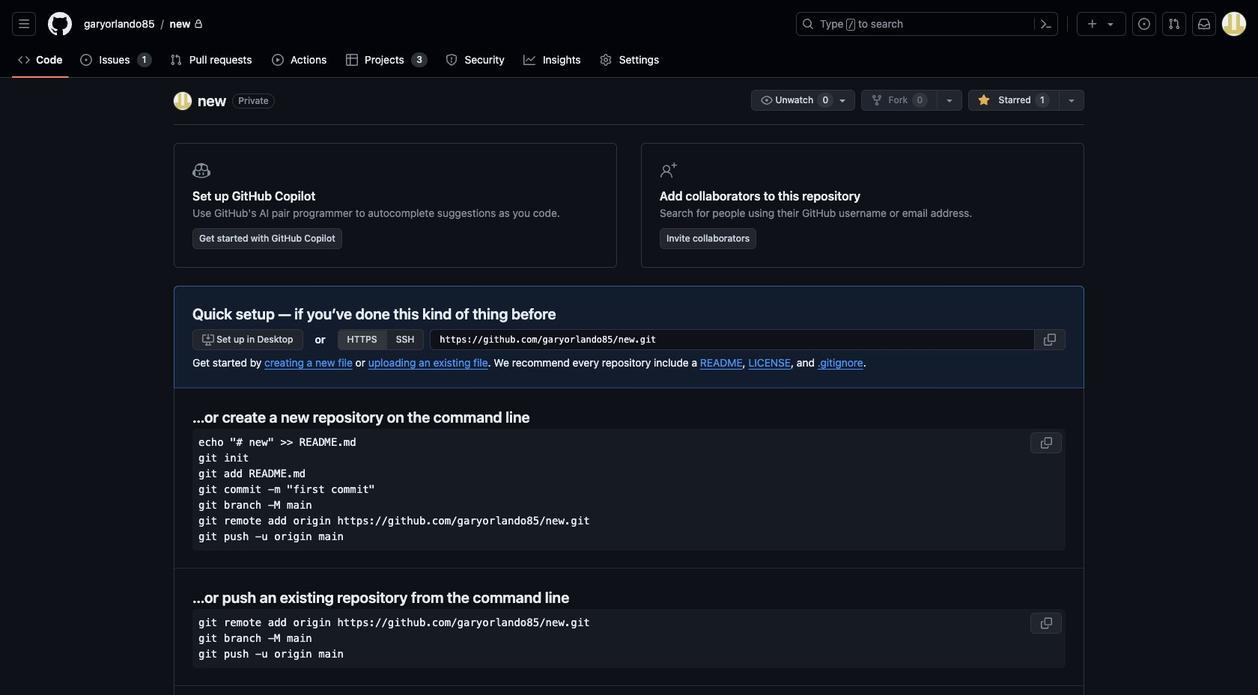 Task type: locate. For each thing, give the bounding box(es) containing it.
list
[[78, 12, 787, 36]]

desktop download image
[[202, 334, 214, 346]]

add this repository to a list image
[[1066, 94, 1078, 106]]

plus image
[[1087, 18, 1099, 30]]

issue opened image
[[1139, 18, 1151, 30]]

command palette image
[[1041, 18, 1053, 30]]

lock image
[[194, 19, 203, 28]]

table image
[[346, 54, 358, 66]]

graph image
[[524, 54, 536, 66]]

play image
[[272, 54, 284, 66]]

code image
[[18, 54, 30, 66]]

star fill image
[[979, 94, 991, 106]]

1 user starred this repository element
[[1035, 93, 1050, 108]]

notifications image
[[1199, 18, 1211, 30]]

copy to clipboard image
[[1044, 334, 1056, 346], [1041, 437, 1053, 449]]

homepage image
[[48, 12, 72, 36]]

copilot image
[[193, 162, 211, 180]]

issue opened image
[[80, 54, 92, 66]]



Task type: vqa. For each thing, say whether or not it's contained in the screenshot.
FREE in the Get AI-based coding suggestions element
no



Task type: describe. For each thing, give the bounding box(es) containing it.
triangle down image
[[1105, 18, 1117, 30]]

Clone URL text field
[[430, 330, 1035, 351]]

owner avatar image
[[174, 92, 192, 110]]

eye image
[[761, 94, 773, 106]]

0 vertical spatial copy to clipboard image
[[1044, 334, 1056, 346]]

git pull request image
[[170, 54, 182, 66]]

person add image
[[660, 162, 678, 180]]

git pull request image
[[1169, 18, 1181, 30]]

copy to clipboard image
[[1041, 618, 1053, 630]]

shield image
[[446, 54, 458, 66]]

1 vertical spatial copy to clipboard image
[[1041, 437, 1053, 449]]

gear image
[[600, 54, 612, 66]]

repo forked image
[[871, 94, 883, 106]]

see your forks of this repository image
[[944, 94, 956, 106]]



